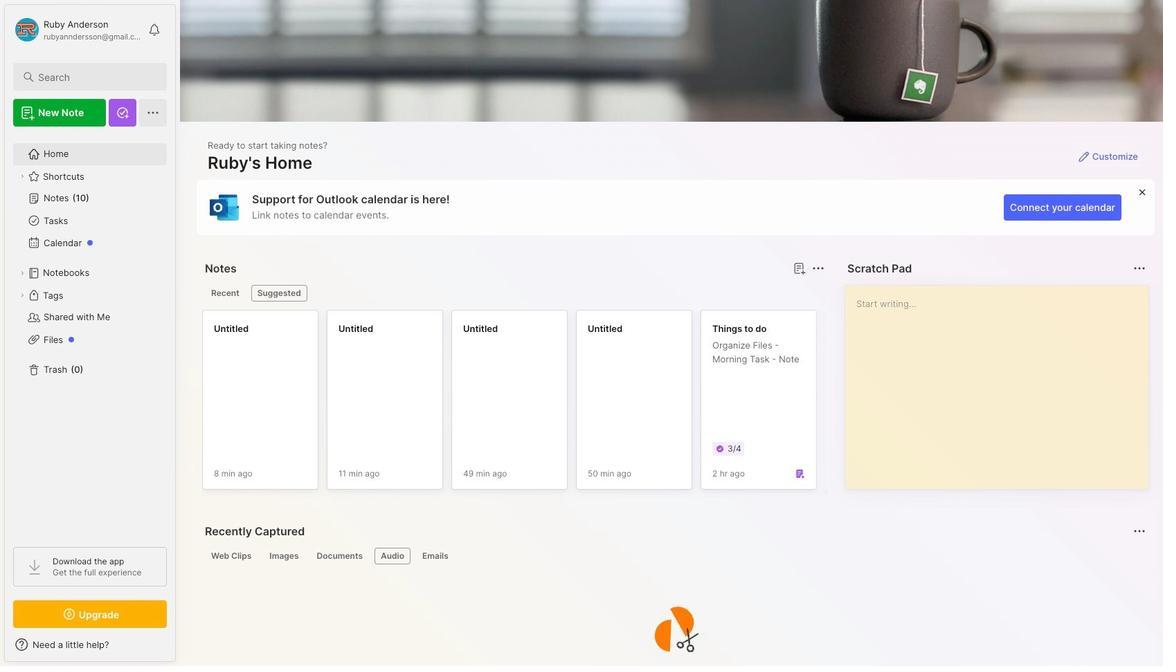 Task type: describe. For each thing, give the bounding box(es) containing it.
expand tags image
[[18, 292, 26, 300]]

main element
[[0, 0, 180, 667]]

Search text field
[[38, 71, 154, 84]]

WHAT'S NEW field
[[5, 634, 175, 656]]

2 tab list from the top
[[205, 548, 1144, 565]]

more actions image
[[810, 260, 827, 277]]



Task type: locate. For each thing, give the bounding box(es) containing it.
More actions field
[[809, 259, 828, 278]]

none search field inside main element
[[38, 69, 154, 85]]

Account field
[[13, 16, 141, 44]]

click to collapse image
[[175, 641, 185, 658]]

expand notebooks image
[[18, 269, 26, 278]]

tab list
[[205, 285, 823, 302], [205, 548, 1144, 565]]

tree
[[5, 135, 175, 535]]

Start writing… text field
[[857, 286, 1148, 478]]

tab
[[205, 285, 246, 302], [251, 285, 307, 302], [205, 548, 258, 565], [263, 548, 305, 565], [311, 548, 369, 565], [375, 548, 411, 565], [416, 548, 455, 565]]

tree inside main element
[[5, 135, 175, 535]]

None search field
[[38, 69, 154, 85]]

1 vertical spatial tab list
[[205, 548, 1144, 565]]

0 vertical spatial tab list
[[205, 285, 823, 302]]

row group
[[202, 310, 1163, 499]]

1 tab list from the top
[[205, 285, 823, 302]]



Task type: vqa. For each thing, say whether or not it's contained in the screenshot.
Get More
no



